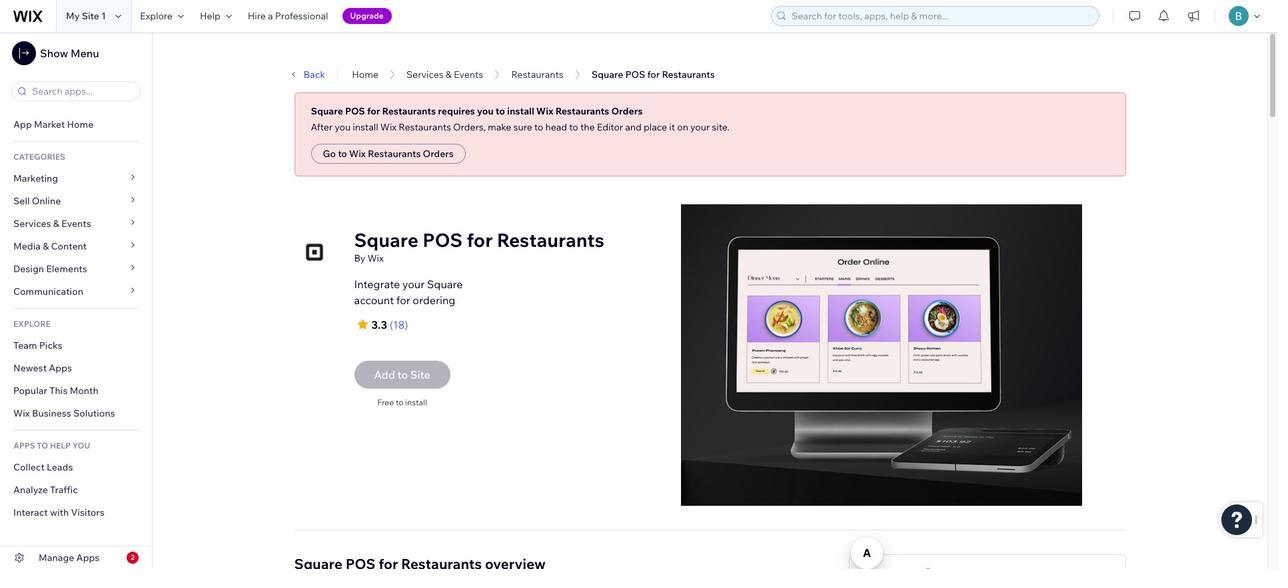 Task type: locate. For each thing, give the bounding box(es) containing it.
&
[[446, 69, 452, 81], [53, 218, 59, 230], [43, 241, 49, 253]]

1 vertical spatial services
[[13, 218, 51, 230]]

wix
[[537, 105, 554, 117], [381, 121, 397, 133], [349, 148, 366, 160], [368, 253, 384, 265], [13, 408, 30, 420]]

1 horizontal spatial pos
[[423, 229, 463, 252]]

& up requires
[[446, 69, 452, 81]]

0 vertical spatial services
[[407, 69, 444, 81]]

& up media & content
[[53, 218, 59, 230]]

services & events up requires
[[407, 69, 483, 81]]

0 vertical spatial your
[[691, 121, 710, 133]]

0 horizontal spatial pos
[[345, 105, 365, 117]]

install up go to wix restaurants orders
[[353, 121, 378, 133]]

install up 'sure'
[[507, 105, 534, 117]]

make
[[488, 121, 512, 133]]

2 vertical spatial &
[[43, 241, 49, 253]]

you
[[477, 105, 494, 117], [335, 121, 351, 133]]

events
[[454, 69, 483, 81], [61, 218, 91, 230]]

to
[[496, 105, 505, 117], [535, 121, 543, 133], [569, 121, 578, 133], [338, 148, 347, 160], [396, 398, 404, 408]]

wix business solutions link
[[0, 403, 152, 425]]

3.3
[[372, 319, 387, 332]]

orders down orders,
[[423, 148, 454, 160]]

services
[[407, 69, 444, 81], [13, 218, 51, 230]]

manage
[[39, 553, 74, 565]]

2 horizontal spatial pos
[[626, 69, 645, 81]]

picks
[[39, 340, 62, 352]]

pos inside square pos for restaurants by wix
[[423, 229, 463, 252]]

pos up and
[[626, 69, 645, 81]]

services & events link up the content
[[0, 213, 152, 235]]

home link
[[352, 69, 379, 81]]

my
[[66, 10, 80, 22]]

0 vertical spatial services & events
[[407, 69, 483, 81]]

for inside button
[[648, 69, 660, 81]]

pos down "home" link
[[345, 105, 365, 117]]

square
[[592, 69, 623, 81], [311, 105, 343, 117], [354, 229, 419, 252], [427, 278, 463, 291]]

services down sell online
[[13, 218, 51, 230]]

square up editor
[[592, 69, 623, 81]]

your right on
[[691, 121, 710, 133]]

0 horizontal spatial install
[[353, 121, 378, 133]]

0 horizontal spatial home
[[67, 119, 94, 131]]

for inside square pos for restaurants by wix
[[467, 229, 493, 252]]

traffic
[[50, 485, 78, 497]]

team picks
[[13, 340, 62, 352]]

1 horizontal spatial your
[[691, 121, 710, 133]]

pos
[[626, 69, 645, 81], [345, 105, 365, 117], [423, 229, 463, 252]]

wix down popular
[[13, 408, 30, 420]]

square inside button
[[592, 69, 623, 81]]

to
[[37, 441, 48, 451]]

pos inside square pos for restaurants requires you to install wix restaurants orders after you install wix restaurants orders, make sure to head to the editor and place it on your site.
[[345, 105, 365, 117]]

explore
[[13, 319, 51, 329]]

to inside go to wix restaurants orders button
[[338, 148, 347, 160]]

home
[[352, 69, 379, 81], [67, 119, 94, 131]]

services & events
[[407, 69, 483, 81], [13, 218, 91, 230]]

this
[[49, 385, 68, 397]]

0 vertical spatial you
[[477, 105, 494, 117]]

apps right manage
[[76, 553, 100, 565]]

0 vertical spatial apps
[[49, 363, 72, 375]]

services & events link up requires
[[407, 69, 483, 81]]

1
[[101, 10, 106, 22]]

orders inside square pos for restaurants requires you to install wix restaurants orders after you install wix restaurants orders, make sure to head to the editor and place it on your site.
[[612, 105, 643, 117]]

your inside integrate your square account for ordering
[[403, 278, 425, 291]]

marketing
[[13, 173, 58, 185]]

apps
[[49, 363, 72, 375], [76, 553, 100, 565]]

orders
[[612, 105, 643, 117], [423, 148, 454, 160]]

1 vertical spatial home
[[67, 119, 94, 131]]

0 horizontal spatial orders
[[423, 148, 454, 160]]

design elements link
[[0, 258, 152, 281]]

1 vertical spatial you
[[335, 121, 351, 133]]

1 horizontal spatial orders
[[612, 105, 643, 117]]

categories
[[13, 152, 65, 162]]

apps for manage apps
[[76, 553, 100, 565]]

wix right by
[[368, 253, 384, 265]]

events up requires
[[454, 69, 483, 81]]

free
[[377, 398, 394, 408]]

1 horizontal spatial apps
[[76, 553, 100, 565]]

services & events link
[[407, 69, 483, 81], [0, 213, 152, 235]]

1 vertical spatial your
[[403, 278, 425, 291]]

0 horizontal spatial you
[[335, 121, 351, 133]]

the
[[581, 121, 595, 133]]

services inside sidebar element
[[13, 218, 51, 230]]

1 vertical spatial services & events
[[13, 218, 91, 230]]

square up by
[[354, 229, 419, 252]]

restaurants
[[511, 69, 564, 81], [662, 69, 715, 81], [382, 105, 436, 117], [556, 105, 609, 117], [399, 121, 451, 133], [368, 148, 421, 160], [497, 229, 605, 252]]

to right 'sure'
[[535, 121, 543, 133]]

collect
[[13, 462, 45, 474]]

show
[[40, 47, 68, 60]]

market
[[34, 119, 65, 131]]

0 vertical spatial install
[[507, 105, 534, 117]]

square inside square pos for restaurants requires you to install wix restaurants orders after you install wix restaurants orders, make sure to head to the editor and place it on your site.
[[311, 105, 343, 117]]

account
[[354, 294, 394, 307]]

0 horizontal spatial services
[[13, 218, 51, 230]]

place
[[644, 121, 667, 133]]

0 vertical spatial pos
[[626, 69, 645, 81]]

square inside square pos for restaurants by wix
[[354, 229, 419, 252]]

0 vertical spatial &
[[446, 69, 452, 81]]

0 vertical spatial home
[[352, 69, 379, 81]]

& right media
[[43, 241, 49, 253]]

for for square pos for restaurants
[[648, 69, 660, 81]]

1 vertical spatial &
[[53, 218, 59, 230]]

media
[[13, 241, 41, 253]]

install right free
[[405, 398, 427, 408]]

square up after at the top of page
[[311, 105, 343, 117]]

professional
[[275, 10, 328, 22]]

for
[[648, 69, 660, 81], [367, 105, 380, 117], [467, 229, 493, 252], [396, 294, 410, 307]]

1 horizontal spatial home
[[352, 69, 379, 81]]

2 vertical spatial pos
[[423, 229, 463, 252]]

0 vertical spatial events
[[454, 69, 483, 81]]

square up ordering
[[427, 278, 463, 291]]

2 horizontal spatial &
[[446, 69, 452, 81]]

wix inside button
[[349, 148, 366, 160]]

you
[[72, 441, 90, 451]]

requires
[[438, 105, 475, 117]]

a
[[268, 10, 273, 22]]

0 vertical spatial orders
[[612, 105, 643, 117]]

interact with visitors link
[[0, 502, 152, 525]]

you right after at the top of page
[[335, 121, 351, 133]]

to right go
[[338, 148, 347, 160]]

orders up and
[[612, 105, 643, 117]]

2
[[131, 554, 135, 563]]

install
[[507, 105, 534, 117], [353, 121, 378, 133], [405, 398, 427, 408]]

sell online link
[[0, 190, 152, 213]]

square pos for restaurants by wix
[[354, 229, 605, 265]]

media & content link
[[0, 235, 152, 258]]

square for square pos for restaurants
[[592, 69, 623, 81]]

on
[[677, 121, 689, 133]]

help button
[[192, 0, 240, 32]]

0 horizontal spatial services & events
[[13, 218, 91, 230]]

1 vertical spatial events
[[61, 218, 91, 230]]

sell online
[[13, 195, 61, 207]]

home inside sidebar element
[[67, 119, 94, 131]]

services & events up media & content
[[13, 218, 91, 230]]

interact with visitors
[[13, 507, 105, 519]]

home right market
[[67, 119, 94, 131]]

pos up ordering
[[423, 229, 463, 252]]

1 vertical spatial services & events link
[[0, 213, 152, 235]]

events inside sidebar element
[[61, 218, 91, 230]]

1 horizontal spatial events
[[454, 69, 483, 81]]

your up ordering
[[403, 278, 425, 291]]

1 horizontal spatial services & events
[[407, 69, 483, 81]]

apps up this
[[49, 363, 72, 375]]

1 vertical spatial pos
[[345, 105, 365, 117]]

square pos for restaurants button
[[585, 65, 722, 85]]

hire a professional link
[[240, 0, 336, 32]]

wix right go
[[349, 148, 366, 160]]

pos inside button
[[626, 69, 645, 81]]

1 horizontal spatial services & events link
[[407, 69, 483, 81]]

0 horizontal spatial apps
[[49, 363, 72, 375]]

for inside square pos for restaurants requires you to install wix restaurants orders after you install wix restaurants orders, make sure to head to the editor and place it on your site.
[[367, 105, 380, 117]]

marketing link
[[0, 167, 152, 190]]

events up media & content link
[[61, 218, 91, 230]]

solutions
[[73, 408, 115, 420]]

1 vertical spatial orders
[[423, 148, 454, 160]]

site
[[82, 10, 99, 22]]

you up make
[[477, 105, 494, 117]]

1 horizontal spatial install
[[405, 398, 427, 408]]

1 horizontal spatial you
[[477, 105, 494, 117]]

restaurants inside square pos for restaurants by wix
[[497, 229, 605, 252]]

0 horizontal spatial your
[[403, 278, 425, 291]]

help
[[200, 10, 220, 22]]

menu
[[71, 47, 99, 60]]

home right back
[[352, 69, 379, 81]]

1 vertical spatial apps
[[76, 553, 100, 565]]

services up requires
[[407, 69, 444, 81]]

popular this month
[[13, 385, 99, 397]]

Search apps... field
[[28, 82, 136, 101]]

0 horizontal spatial events
[[61, 218, 91, 230]]



Task type: describe. For each thing, give the bounding box(es) containing it.
sell
[[13, 195, 30, 207]]

back button
[[288, 69, 325, 81]]

explore
[[140, 10, 173, 22]]

sidebar element
[[0, 32, 153, 570]]

pos for square pos for restaurants requires you to install wix restaurants orders after you install wix restaurants orders, make sure to head to the editor and place it on your site.
[[345, 105, 365, 117]]

integrate
[[354, 278, 400, 291]]

sure
[[514, 121, 532, 133]]

square pos for restaurants requires you to install wix restaurants orders after you install wix restaurants orders, make sure to head to the editor and place it on your site.
[[311, 105, 730, 133]]

Search for tools, apps, help & more... field
[[788, 7, 1095, 25]]

my site 1
[[66, 10, 106, 22]]

and
[[625, 121, 642, 133]]

2 vertical spatial install
[[405, 398, 427, 408]]

analyze
[[13, 485, 48, 497]]

pos for square pos for restaurants
[[626, 69, 645, 81]]

go to wix restaurants orders
[[323, 148, 454, 160]]

interact
[[13, 507, 48, 519]]

manage apps
[[39, 553, 100, 565]]

visitors
[[71, 507, 105, 519]]

pos for square pos for restaurants by wix
[[423, 229, 463, 252]]

integrate your square account for ordering
[[354, 278, 463, 307]]

by
[[354, 253, 365, 265]]

1 horizontal spatial &
[[53, 218, 59, 230]]

free to install
[[377, 398, 427, 408]]

hire
[[248, 10, 266, 22]]

analyze traffic
[[13, 485, 78, 497]]

design
[[13, 263, 44, 275]]

wix inside square pos for restaurants by wix
[[368, 253, 384, 265]]

for for square pos for restaurants requires you to install wix restaurants orders after you install wix restaurants orders, make sure to head to the editor and place it on your site.
[[367, 105, 380, 117]]

show menu
[[40, 47, 99, 60]]

wix up go to wix restaurants orders button
[[381, 121, 397, 133]]

square pos for restaurants
[[592, 69, 715, 81]]

your inside square pos for restaurants requires you to install wix restaurants orders after you install wix restaurants orders, make sure to head to the editor and place it on your site.
[[691, 121, 710, 133]]

site.
[[712, 121, 730, 133]]

popular
[[13, 385, 47, 397]]

help
[[50, 441, 71, 451]]

app market home link
[[0, 113, 152, 136]]

orders inside button
[[423, 148, 454, 160]]

wix inside sidebar element
[[13, 408, 30, 420]]

elements
[[46, 263, 87, 275]]

for for square pos for restaurants by wix
[[467, 229, 493, 252]]

leads
[[47, 462, 73, 474]]

analyze traffic link
[[0, 479, 152, 502]]

back
[[304, 69, 325, 81]]

0 vertical spatial services & events link
[[407, 69, 483, 81]]

popular this month link
[[0, 380, 152, 403]]

business
[[32, 408, 71, 420]]

communication link
[[0, 281, 152, 303]]

square pos for restaurants preview 0 image
[[682, 205, 1083, 513]]

upgrade
[[350, 11, 384, 21]]

head
[[546, 121, 567, 133]]

ordering
[[413, 294, 456, 307]]

(
[[390, 319, 393, 332]]

to up make
[[496, 105, 505, 117]]

content
[[51, 241, 87, 253]]

online
[[32, 195, 61, 207]]

upgrade button
[[342, 8, 392, 24]]

collect leads
[[13, 462, 73, 474]]

app market home
[[13, 119, 94, 131]]

to right free
[[396, 398, 404, 408]]

collect leads link
[[0, 457, 152, 479]]

square for square pos for restaurants by wix
[[354, 229, 419, 252]]

wix up head
[[537, 105, 554, 117]]

it
[[669, 121, 675, 133]]

square pos for restaurants logo image
[[294, 233, 334, 273]]

orders,
[[453, 121, 486, 133]]

newest apps link
[[0, 357, 152, 380]]

wix business solutions
[[13, 408, 115, 420]]

for inside integrate your square account for ordering
[[396, 294, 410, 307]]

to left 'the'
[[569, 121, 578, 133]]

2 horizontal spatial install
[[507, 105, 534, 117]]

design elements
[[13, 263, 87, 275]]

hire a professional
[[248, 10, 328, 22]]

0 horizontal spatial &
[[43, 241, 49, 253]]

0 horizontal spatial services & events link
[[0, 213, 152, 235]]

1 vertical spatial install
[[353, 121, 378, 133]]

show menu button
[[12, 41, 99, 65]]

team picks link
[[0, 335, 152, 357]]

1 horizontal spatial services
[[407, 69, 444, 81]]

)
[[405, 319, 408, 332]]

square for square pos for restaurants requires you to install wix restaurants orders after you install wix restaurants orders, make sure to head to the editor and place it on your site.
[[311, 105, 343, 117]]

square inside integrate your square account for ordering
[[427, 278, 463, 291]]

services & events inside sidebar element
[[13, 218, 91, 230]]

apps
[[13, 441, 35, 451]]

go to wix restaurants orders button
[[311, 144, 466, 164]]

media & content
[[13, 241, 87, 253]]

month
[[70, 385, 99, 397]]

go
[[323, 148, 336, 160]]

communication
[[13, 286, 85, 298]]

restaurants link
[[511, 69, 564, 81]]

editor
[[597, 121, 623, 133]]

apps for newest apps
[[49, 363, 72, 375]]

apps to help you
[[13, 441, 90, 451]]

18
[[393, 319, 405, 332]]

newest
[[13, 363, 47, 375]]

team
[[13, 340, 37, 352]]

app
[[13, 119, 32, 131]]

with
[[50, 507, 69, 519]]

3.3 ( 18 )
[[372, 319, 408, 332]]



